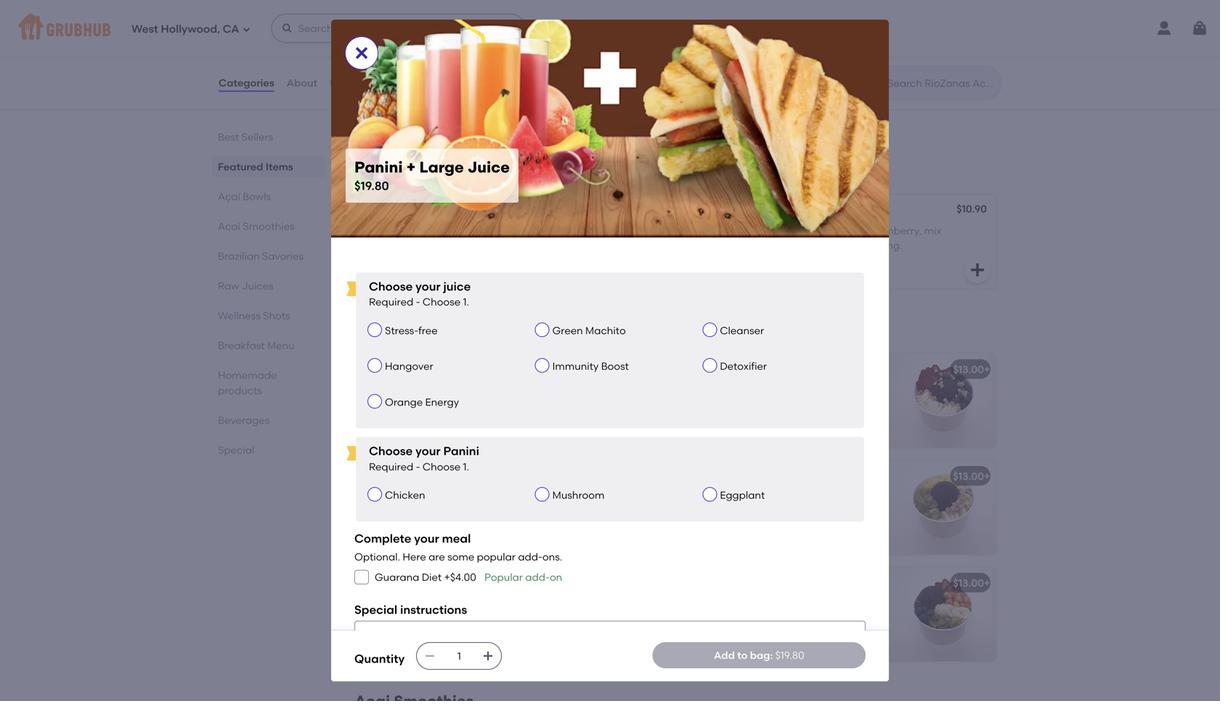 Task type: describe. For each thing, give the bounding box(es) containing it.
0 vertical spatial build your own açaí bowl image
[[564, 37, 673, 132]]

added.
[[500, 597, 535, 610]]

your for meal
[[414, 531, 439, 546]]

featured inside tab
[[218, 161, 263, 173]]

granola. inside there are best sellers and then there is this bowl. banana, strawberry, blueberry and granola.
[[763, 413, 805, 426]]

choose up the stress-
[[369, 279, 413, 294]]

citric
[[819, 491, 844, 503]]

said.
[[366, 505, 389, 518]]

1. for panini
[[463, 461, 469, 473]]

large for panini + large juice
[[408, 204, 437, 216]]

amazonas
[[692, 470, 745, 482]]

1 horizontal spatial svg image
[[425, 650, 436, 662]]

add
[[714, 649, 735, 662]]

instructions
[[400, 603, 467, 617]]

special
[[761, 239, 796, 252]]

sweet
[[413, 491, 442, 503]]

tropical sweetness with a citric pinch. banana, kiwi, pineapple and granola.
[[692, 491, 864, 532]]

green machito
[[553, 324, 626, 337]]

add to bag: $19.80
[[714, 649, 805, 662]]

here
[[403, 551, 426, 563]]

best for best seller
[[375, 348, 394, 359]]

the
[[749, 597, 766, 610]]

there
[[845, 384, 871, 396]]

americano image
[[888, 353, 997, 448]]

0 horizontal spatial svg image
[[353, 44, 371, 62]]

1 horizontal spatial featured
[[355, 160, 424, 179]]

1 vertical spatial your
[[394, 366, 416, 378]]

0 vertical spatial your
[[392, 50, 414, 62]]

is inside rainbowl is the novelty that riozonas, which has three stores in la, presents to reinforce its position in favor of diversity.
[[740, 597, 747, 610]]

oz.
[[380, 577, 394, 589]]

savories
[[262, 250, 304, 262]]

wellness shots tab
[[218, 308, 320, 323]]

açaí down grubhub
[[442, 50, 465, 62]]

Input item quantity number field
[[443, 643, 475, 669]]

free
[[419, 324, 438, 337]]

and up mango,
[[444, 491, 464, 503]]

pineapple
[[792, 505, 842, 518]]

categories
[[219, 77, 274, 89]]

guarana diet + $4.00
[[375, 571, 477, 584]]

machito
[[586, 324, 626, 337]]

juice
[[444, 279, 471, 294]]

immunity boost
[[553, 360, 629, 373]]

homemade
[[799, 239, 857, 252]]

detoxifier
[[720, 360, 767, 373]]

products
[[218, 384, 262, 397]]

items inside tab
[[266, 161, 293, 173]]

with inside made with chicken, tomato, carrot, cramberry, mix os leaves and special homemade dressing.
[[723, 225, 743, 237]]

1. for juice
[[463, 296, 469, 308]]

on for ordered
[[423, 13, 435, 26]]

brazilian
[[218, 250, 260, 262]]

1 vertical spatial build your own açaí bowl image
[[562, 353, 671, 448]]

favor
[[703, 642, 728, 654]]

ons.
[[543, 551, 563, 563]]

rainbowl is the novelty that riozonas, which has three stores in la, presents to reinforce its position in favor of diversity.
[[692, 597, 866, 654]]

rio
[[366, 470, 382, 482]]

stress-
[[385, 324, 419, 337]]

a
[[810, 491, 817, 503]]

granola. for tropical sweetness with a citric pinch. banana, kiwi, pineapple and granola.
[[692, 520, 733, 532]]

riozonas chicken salad
[[692, 204, 812, 216]]

complete
[[355, 531, 412, 546]]

presents
[[710, 627, 752, 639]]

choose your juice required - choose 1.
[[369, 279, 471, 308]]

and up strawberry,
[[798, 384, 818, 396]]

bowls inside tab
[[243, 190, 271, 203]]

choose up rio
[[369, 444, 413, 458]]

stress-free
[[385, 324, 438, 337]]

diet
[[422, 571, 442, 584]]

choose down juice
[[423, 296, 461, 308]]

0 vertical spatial build your own açaí bowl
[[365, 50, 492, 62]]

1 vertical spatial acai
[[397, 577, 420, 589]]

acai smoothies
[[218, 220, 295, 233]]

featured items tab
[[218, 159, 320, 174]]

2 vertical spatial bowl
[[422, 577, 446, 589]]

pure
[[366, 597, 389, 610]]

choose your panini required - choose 1.
[[369, 444, 480, 473]]

most
[[355, 13, 378, 26]]

homemade products
[[218, 369, 277, 397]]

açaí up best seller
[[355, 319, 390, 338]]

panini inside choose your panini required - choose 1.
[[444, 444, 480, 458]]

$13.00 + for tropical sweetness with a citric pinch. banana, kiwi, pineapple and granola.
[[954, 470, 991, 482]]

1 horizontal spatial featured items
[[355, 160, 470, 179]]

juice for panini + large juice
[[440, 204, 467, 216]]

- for panini
[[416, 461, 420, 473]]

0 vertical spatial in
[[854, 612, 863, 625]]

your for juice
[[416, 279, 441, 294]]

with for pure açaí with no toppings added.
[[415, 597, 436, 610]]

32
[[366, 577, 378, 589]]

and down nuff
[[526, 505, 546, 518]]

ca
[[223, 23, 239, 36]]

bag:
[[750, 649, 773, 662]]

riozonas
[[692, 204, 737, 216]]

nuff
[[507, 491, 528, 503]]

ordered
[[381, 13, 420, 26]]

diversity.
[[743, 642, 785, 654]]

menu
[[267, 339, 295, 352]]

acai smoothies tab
[[218, 219, 320, 234]]

banana, for tropical sweetness with a citric pinch. banana, kiwi, pineapple and granola.
[[724, 505, 766, 518]]

about
[[287, 77, 318, 89]]

americano
[[692, 363, 747, 376]]

32 oz. acai bowl image
[[562, 567, 671, 661]]

panini + large juice
[[366, 204, 467, 216]]

homemade products tab
[[218, 368, 320, 398]]

1 vertical spatial açaí bowls
[[355, 319, 439, 338]]

eggplant
[[720, 489, 765, 501]]

west hollywood, ca
[[132, 23, 239, 36]]

banana, inside there are best sellers and then there is this bowl. banana, strawberry, blueberry and granola.
[[750, 399, 791, 411]]

açaí bowls tab
[[218, 189, 320, 204]]

that
[[806, 597, 826, 610]]

complete your meal optional. here are some popular add-ons.
[[355, 531, 563, 563]]

west
[[132, 23, 158, 36]]

of
[[731, 642, 740, 654]]

wellness shots
[[218, 310, 290, 322]]

panini for panini + large juice $19.80
[[355, 158, 403, 177]]

three
[[794, 612, 820, 625]]

1 horizontal spatial items
[[428, 160, 470, 179]]

breakfast menu
[[218, 339, 295, 352]]

sellers
[[242, 131, 273, 143]]

made
[[692, 225, 720, 237]]

breakfast
[[218, 339, 265, 352]]

boost
[[601, 360, 629, 373]]

and down the bowl.
[[741, 413, 761, 426]]

acai inside tab
[[218, 220, 240, 233]]

1 vertical spatial add-
[[526, 571, 550, 584]]

$13.00 + for there are best sellers and then there is this bowl. banana, strawberry, blueberry and granola.
[[954, 363, 991, 376]]

energy
[[425, 396, 459, 408]]

mango,
[[436, 505, 474, 518]]

breakfast menu tab
[[218, 338, 320, 353]]

1 vertical spatial build your own açaí bowl
[[366, 366, 493, 378]]

1 horizontal spatial chicken
[[739, 204, 780, 216]]



Task type: locate. For each thing, give the bounding box(es) containing it.
there are best sellers and then there is this bowl. banana, strawberry, blueberry and granola.
[[692, 384, 871, 426]]

1 horizontal spatial is
[[740, 597, 747, 610]]

special
[[218, 444, 255, 456], [355, 603, 398, 617]]

bowl up no
[[422, 577, 446, 589]]

- for juice
[[416, 296, 420, 308]]

your left juice
[[416, 279, 441, 294]]

required up crunchy,
[[369, 461, 414, 473]]

0 horizontal spatial are
[[429, 551, 445, 563]]

build your own açaí bowl image
[[564, 37, 673, 132], [562, 353, 671, 448]]

1 vertical spatial panini
[[366, 204, 397, 216]]

panini + large juice $19.80
[[355, 158, 510, 193]]

1 horizontal spatial granola.
[[692, 520, 733, 532]]

on
[[423, 13, 435, 26], [550, 571, 563, 584]]

0 vertical spatial bowls
[[243, 190, 271, 203]]

granola. down sellers
[[763, 413, 805, 426]]

then
[[820, 384, 842, 396]]

0 vertical spatial own
[[417, 50, 440, 62]]

2 horizontal spatial granola.
[[763, 413, 805, 426]]

its
[[814, 627, 825, 639]]

2 1. from the top
[[463, 461, 469, 473]]

your inside the complete your meal optional. here are some popular add-ons.
[[414, 531, 439, 546]]

to
[[755, 627, 765, 639], [738, 649, 748, 662]]

required inside choose your juice required - choose 1.
[[369, 296, 414, 308]]

and inside 'tropical sweetness with a citric pinch. banana, kiwi, pineapple and granola.'
[[845, 505, 864, 518]]

are inside the complete your meal optional. here are some popular add-ons.
[[429, 551, 445, 563]]

bowl right hangover
[[469, 366, 493, 378]]

panini up the healthy. in the left of the page
[[444, 444, 480, 458]]

1 vertical spatial build
[[366, 366, 391, 378]]

svg image
[[1192, 20, 1209, 37], [282, 23, 293, 34], [242, 25, 251, 34], [969, 261, 987, 279], [358, 573, 366, 582], [483, 650, 494, 662]]

in up the position
[[854, 612, 863, 625]]

to inside rainbowl is the novelty that riozonas, which has three stores in la, presents to reinforce its position in favor of diversity.
[[755, 627, 765, 639]]

featured items up panini + large juice
[[355, 160, 470, 179]]

in
[[854, 612, 863, 625], [692, 642, 700, 654]]

guarana
[[375, 571, 420, 584]]

own down seller
[[418, 366, 441, 378]]

panini down panini + large juice $19.80
[[366, 204, 397, 216]]

chicken up said.
[[385, 489, 425, 501]]

0 vertical spatial required
[[369, 296, 414, 308]]

$19.80
[[355, 179, 389, 193], [633, 204, 663, 216], [776, 649, 805, 662]]

rainbowl image
[[888, 567, 997, 661]]

best left seller
[[375, 348, 394, 359]]

special for special
[[218, 444, 255, 456]]

1 vertical spatial is
[[740, 597, 747, 610]]

is inside there are best sellers and then there is this bowl. banana, strawberry, blueberry and granola.
[[692, 399, 699, 411]]

0 vertical spatial large
[[420, 158, 464, 177]]

1 horizontal spatial bowls
[[394, 319, 439, 338]]

$13.00 for americano image on the right of page
[[954, 363, 985, 376]]

your
[[416, 279, 441, 294], [416, 444, 441, 458], [414, 531, 439, 546]]

reviews
[[330, 77, 370, 89]]

are up the "diet"
[[429, 551, 445, 563]]

1 $13.00 + from the top
[[954, 363, 991, 376]]

1 vertical spatial on
[[550, 571, 563, 584]]

homemade
[[218, 369, 277, 381]]

optional.
[[355, 551, 400, 563]]

best seller
[[375, 348, 419, 359]]

0 vertical spatial panini
[[355, 158, 403, 177]]

0 horizontal spatial with
[[415, 597, 436, 610]]

items down the best sellers tab
[[266, 161, 293, 173]]

0 horizontal spatial items
[[266, 161, 293, 173]]

2 vertical spatial your
[[414, 531, 439, 546]]

special inside "tab"
[[218, 444, 255, 456]]

açaí up energy
[[443, 366, 467, 378]]

0 vertical spatial are
[[722, 384, 739, 396]]

2 $13.00 + from the top
[[954, 470, 991, 482]]

granola. down pinch. at the bottom right of the page
[[692, 520, 733, 532]]

0 horizontal spatial special
[[218, 444, 255, 456]]

0 horizontal spatial blueberry
[[476, 505, 524, 518]]

0 vertical spatial $19.80
[[355, 179, 389, 193]]

açaí bowls
[[218, 190, 271, 203], [355, 319, 439, 338]]

0 vertical spatial is
[[692, 399, 699, 411]]

rainbowl
[[692, 597, 737, 610]]

$19.80 down reinforce
[[776, 649, 805, 662]]

beverages tab
[[218, 413, 320, 428]]

2 required from the top
[[369, 461, 414, 473]]

0 horizontal spatial best
[[218, 131, 239, 143]]

build up reviews
[[365, 50, 390, 62]]

1 horizontal spatial are
[[722, 384, 739, 396]]

- up the sweet
[[416, 461, 420, 473]]

$13.00 for 'rainbowl' image
[[954, 577, 985, 589]]

0 horizontal spatial on
[[423, 13, 435, 26]]

0 vertical spatial on
[[423, 13, 435, 26]]

granola. inside crunchy, sweet and healthy. nuff said. banana, mango, blueberry and granola.
[[366, 520, 407, 532]]

bowl down grubhub
[[468, 50, 492, 62]]

1 horizontal spatial açaí bowls
[[355, 319, 439, 338]]

popular
[[477, 551, 516, 563]]

featured items inside tab
[[218, 161, 293, 173]]

granola. down said.
[[366, 520, 407, 532]]

1.
[[463, 296, 469, 308], [463, 461, 469, 473]]

dressing.
[[859, 239, 903, 252]]

chicken
[[739, 204, 780, 216], [385, 489, 425, 501]]

2 vertical spatial $19.80
[[776, 649, 805, 662]]

your
[[392, 50, 414, 62], [394, 366, 416, 378]]

large for panini + large juice $19.80
[[420, 158, 464, 177]]

your up here
[[414, 531, 439, 546]]

on for add-
[[550, 571, 563, 584]]

own down most ordered on grubhub
[[417, 50, 440, 62]]

best inside tab
[[218, 131, 239, 143]]

items up panini + large juice
[[428, 160, 470, 179]]

granola. for crunchy, sweet and healthy. nuff said. banana, mango, blueberry and granola.
[[366, 520, 407, 532]]

bowl.
[[721, 399, 747, 411]]

blueberry
[[692, 413, 739, 426], [476, 505, 524, 518]]

most ordered on grubhub
[[355, 13, 482, 26]]

1. up the healthy. in the left of the page
[[463, 461, 469, 473]]

2 - from the top
[[416, 461, 420, 473]]

required
[[369, 296, 414, 308], [369, 461, 414, 473]]

quantity
[[355, 652, 405, 666]]

your inside choose your panini required - choose 1.
[[416, 444, 441, 458]]

0 vertical spatial add-
[[518, 551, 543, 563]]

os
[[692, 239, 703, 252]]

0 vertical spatial build
[[365, 50, 390, 62]]

with for tropical sweetness with a citric pinch. banana, kiwi, pineapple and granola.
[[787, 491, 808, 503]]

svg image left input item quantity number field
[[425, 650, 436, 662]]

which
[[742, 612, 771, 625]]

featured items down 'sellers'
[[218, 161, 293, 173]]

build your own açaí bowl down most ordered on grubhub
[[365, 50, 492, 62]]

special for special instructions
[[355, 603, 398, 617]]

tomato,
[[791, 225, 830, 237]]

banana, inside 'tropical sweetness with a citric pinch. banana, kiwi, pineapple and granola.'
[[724, 505, 766, 518]]

your down ordered
[[392, 50, 414, 62]]

kiwi,
[[768, 505, 790, 518]]

crunchy,
[[366, 491, 410, 503]]

- inside choose your panini required - choose 1.
[[416, 461, 420, 473]]

+ inside panini + large juice $19.80
[[407, 158, 416, 177]]

required for choose your juice
[[369, 296, 414, 308]]

banana, down eggplant
[[724, 505, 766, 518]]

mushroom
[[553, 489, 605, 501]]

1 vertical spatial in
[[692, 642, 700, 654]]

svg image left the la,
[[644, 634, 661, 651]]

special down beverages
[[218, 444, 255, 456]]

1 - from the top
[[416, 296, 420, 308]]

2 horizontal spatial with
[[787, 491, 808, 503]]

1. inside choose your panini required - choose 1.
[[463, 461, 469, 473]]

build your own açaí bowl down seller
[[366, 366, 493, 378]]

granola. inside 'tropical sweetness with a citric pinch. banana, kiwi, pineapple and granola.'
[[692, 520, 733, 532]]

cleanser
[[720, 324, 765, 337]]

0 horizontal spatial bowls
[[243, 190, 271, 203]]

2 horizontal spatial $19.80
[[776, 649, 805, 662]]

1 vertical spatial chicken
[[385, 489, 425, 501]]

brazilian savories tab
[[218, 249, 320, 264]]

3 $13.00 + from the top
[[954, 577, 991, 589]]

$19.80 up panini + large juice
[[355, 179, 389, 193]]

1 vertical spatial bowl
[[469, 366, 493, 378]]

with left no
[[415, 597, 436, 610]]

1 vertical spatial to
[[738, 649, 748, 662]]

made with chicken, tomato, carrot, cramberry, mix os leaves and special homemade dressing.
[[692, 225, 942, 252]]

bowl
[[468, 50, 492, 62], [469, 366, 493, 378], [422, 577, 446, 589]]

0 horizontal spatial acai
[[218, 220, 240, 233]]

stores
[[822, 612, 852, 625]]

1 horizontal spatial with
[[723, 225, 743, 237]]

banana, inside crunchy, sweet and healthy. nuff said. banana, mango, blueberry and granola.
[[392, 505, 434, 518]]

1 horizontal spatial on
[[550, 571, 563, 584]]

1 horizontal spatial best
[[375, 348, 394, 359]]

juices
[[242, 280, 274, 292]]

required inside choose your panini required - choose 1.
[[369, 461, 414, 473]]

açaí bowls up acai smoothies
[[218, 190, 271, 203]]

1 horizontal spatial in
[[854, 612, 863, 625]]

best left 'sellers'
[[218, 131, 239, 143]]

required for choose your panini
[[369, 461, 414, 473]]

sellers
[[765, 384, 796, 396]]

grubhub
[[437, 13, 482, 26]]

1 vertical spatial $13.00 +
[[954, 470, 991, 482]]

special tab
[[218, 443, 320, 458]]

0 horizontal spatial chicken
[[385, 489, 425, 501]]

meal
[[442, 531, 471, 546]]

1 horizontal spatial to
[[755, 627, 765, 639]]

to down which
[[755, 627, 765, 639]]

healthy.
[[466, 491, 505, 503]]

carrot,
[[833, 225, 866, 237]]

0 horizontal spatial $19.80
[[355, 179, 389, 193]]

la,
[[692, 627, 707, 639]]

2 vertical spatial panini
[[444, 444, 480, 458]]

1 vertical spatial large
[[408, 204, 437, 216]]

featured down best sellers
[[218, 161, 263, 173]]

in down the la,
[[692, 642, 700, 654]]

add-
[[518, 551, 543, 563], [526, 571, 550, 584]]

immunity
[[553, 360, 599, 373]]

best for best sellers
[[218, 131, 239, 143]]

juice inside panini + large juice $19.80
[[468, 158, 510, 177]]

0 vertical spatial with
[[723, 225, 743, 237]]

main navigation navigation
[[0, 0, 1221, 57]]

1 required from the top
[[369, 296, 414, 308]]

0 vertical spatial -
[[416, 296, 420, 308]]

orange energy
[[385, 396, 459, 408]]

panini + large juice image
[[562, 194, 671, 289]]

bowls up acai smoothies
[[243, 190, 271, 203]]

are up the bowl.
[[722, 384, 739, 396]]

sweetness
[[734, 491, 785, 503]]

hollywood,
[[161, 23, 220, 36]]

orange
[[385, 396, 423, 408]]

featured up panini + large juice
[[355, 160, 424, 179]]

1 vertical spatial bowls
[[394, 319, 439, 338]]

açaí bowls up best seller
[[355, 319, 439, 338]]

1 horizontal spatial special
[[355, 603, 398, 617]]

Search RioZonas Acai West Hollywood search field
[[887, 76, 998, 90]]

and right pineapple on the right of page
[[845, 505, 864, 518]]

- up stress-free
[[416, 296, 420, 308]]

0 horizontal spatial featured items
[[218, 161, 293, 173]]

svg image up reviews
[[353, 44, 371, 62]]

your inside choose your juice required - choose 1.
[[416, 279, 441, 294]]

0 vertical spatial blueberry
[[692, 413, 739, 426]]

0 vertical spatial $13.00 +
[[954, 363, 991, 376]]

best sellers tab
[[218, 129, 320, 145]]

add- down ons.
[[526, 571, 550, 584]]

1 horizontal spatial $19.80
[[633, 204, 663, 216]]

banana, down the sweet
[[392, 505, 434, 518]]

- inside choose your juice required - choose 1.
[[416, 296, 420, 308]]

$19.80 inside panini + large juice $19.80
[[355, 179, 389, 193]]

0 vertical spatial açaí bowls
[[218, 190, 271, 203]]

panini inside panini + large juice $19.80
[[355, 158, 403, 177]]

svg image
[[353, 44, 371, 62], [644, 634, 661, 651], [425, 650, 436, 662]]

1 vertical spatial special
[[355, 603, 398, 617]]

position
[[827, 627, 866, 639]]

large up panini + large juice
[[420, 158, 464, 177]]

are inside there are best sellers and then there is this bowl. banana, strawberry, blueberry and granola.
[[722, 384, 739, 396]]

0 vertical spatial acai
[[218, 220, 240, 233]]

with left a
[[787, 491, 808, 503]]

0 vertical spatial chicken
[[739, 204, 780, 216]]

0 horizontal spatial to
[[738, 649, 748, 662]]

crunchy, sweet and healthy. nuff said. banana, mango, blueberry and granola.
[[366, 491, 546, 532]]

rio image
[[562, 460, 671, 555]]

your for panini
[[416, 444, 441, 458]]

2 vertical spatial with
[[415, 597, 436, 610]]

banana,
[[750, 399, 791, 411], [392, 505, 434, 518], [724, 505, 766, 518]]

choose up the sweet
[[423, 461, 461, 473]]

has
[[774, 612, 791, 625]]

-
[[416, 296, 420, 308], [416, 461, 420, 473]]

acai up brazilian
[[218, 220, 240, 233]]

1 vertical spatial with
[[787, 491, 808, 503]]

blueberry down the healthy. in the left of the page
[[476, 505, 524, 518]]

raw juices
[[218, 280, 274, 292]]

large down panini + large juice $19.80
[[408, 204, 437, 216]]

bowls up seller
[[394, 319, 439, 338]]

with inside 'tropical sweetness with a citric pinch. banana, kiwi, pineapple and granola.'
[[787, 491, 808, 503]]

0 horizontal spatial açaí bowls
[[218, 190, 271, 203]]

banana, down sellers
[[750, 399, 791, 411]]

0 vertical spatial juice
[[468, 158, 510, 177]]

about button
[[286, 57, 318, 109]]

leaves
[[705, 239, 737, 252]]

blueberry inside crunchy, sweet and healthy. nuff said. banana, mango, blueberry and granola.
[[476, 505, 524, 518]]

banana, for crunchy, sweet and healthy. nuff said. banana, mango, blueberry and granola.
[[392, 505, 434, 518]]

raw juices tab
[[218, 278, 320, 294]]

add- inside the complete your meal optional. here are some popular add-ons.
[[518, 551, 543, 563]]

0 vertical spatial best
[[218, 131, 239, 143]]

seller
[[396, 348, 419, 359]]

beverages
[[218, 414, 270, 427]]

1. inside choose your juice required - choose 1.
[[463, 296, 469, 308]]

is left the
[[740, 597, 747, 610]]

chicken up chicken,
[[739, 204, 780, 216]]

special down 32
[[355, 603, 398, 617]]

panini for panini + large juice
[[366, 204, 397, 216]]

açaí inside açaí bowls tab
[[218, 190, 240, 203]]

popular
[[485, 571, 523, 584]]

juice
[[468, 158, 510, 177], [440, 204, 467, 216]]

1 vertical spatial 1.
[[463, 461, 469, 473]]

0 vertical spatial to
[[755, 627, 765, 639]]

juice for panini + large juice $19.80
[[468, 158, 510, 177]]

reviews button
[[329, 57, 371, 109]]

with up leaves
[[723, 225, 743, 237]]

0 vertical spatial special
[[218, 444, 255, 456]]

1. down juice
[[463, 296, 469, 308]]

1 vertical spatial own
[[418, 366, 441, 378]]

1 vertical spatial required
[[369, 461, 414, 473]]

wellness
[[218, 310, 261, 322]]

build down best seller
[[366, 366, 391, 378]]

1 vertical spatial blueberry
[[476, 505, 524, 518]]

on right ordered
[[423, 13, 435, 26]]

0 vertical spatial bowl
[[468, 50, 492, 62]]

pinch.
[[692, 505, 722, 518]]

blueberry inside there are best sellers and then there is this bowl. banana, strawberry, blueberry and granola.
[[692, 413, 739, 426]]

açaí up acai smoothies
[[218, 190, 240, 203]]

1 horizontal spatial blueberry
[[692, 413, 739, 426]]

0 horizontal spatial in
[[692, 642, 700, 654]]

0 vertical spatial your
[[416, 279, 441, 294]]

your up the sweet
[[416, 444, 441, 458]]

reinforce
[[767, 627, 811, 639]]

is left this
[[692, 399, 699, 411]]

2 horizontal spatial svg image
[[644, 634, 661, 651]]

and down chicken,
[[739, 239, 759, 252]]

chicken,
[[746, 225, 789, 237]]

featured
[[355, 160, 424, 179], [218, 161, 263, 173]]

açaí bowls inside tab
[[218, 190, 271, 203]]

riozonas,
[[692, 612, 740, 625]]

blueberry down this
[[692, 413, 739, 426]]

required up the stress-
[[369, 296, 414, 308]]

tropical
[[692, 491, 732, 503]]

1 vertical spatial are
[[429, 551, 445, 563]]

on down ons.
[[550, 571, 563, 584]]

0 horizontal spatial featured
[[218, 161, 263, 173]]

toppings
[[453, 597, 497, 610]]

0 horizontal spatial granola.
[[366, 520, 407, 532]]

panini up panini + large juice
[[355, 158, 403, 177]]

cramberry,
[[868, 225, 922, 237]]

2 vertical spatial $13.00 +
[[954, 577, 991, 589]]

$13.00 for amazonas image
[[954, 470, 985, 482]]

bowls
[[243, 190, 271, 203], [394, 319, 439, 338]]

1 vertical spatial juice
[[440, 204, 467, 216]]

acai right "oz."
[[397, 577, 420, 589]]

1 horizontal spatial acai
[[397, 577, 420, 589]]

add- up popular add-on
[[518, 551, 543, 563]]

and inside made with chicken, tomato, carrot, cramberry, mix os leaves and special homemade dressing.
[[739, 239, 759, 252]]

1 vertical spatial best
[[375, 348, 394, 359]]

1 vertical spatial $19.80
[[633, 204, 663, 216]]

to right add
[[738, 649, 748, 662]]

large inside panini + large juice $19.80
[[420, 158, 464, 177]]

amazonas image
[[888, 460, 997, 555]]

1 1. from the top
[[463, 296, 469, 308]]

build your own açaí bowl
[[365, 50, 492, 62], [366, 366, 493, 378]]

$19.80 left riozonas
[[633, 204, 663, 216]]

your down seller
[[394, 366, 416, 378]]



Task type: vqa. For each thing, say whether or not it's contained in the screenshot.
right address
no



